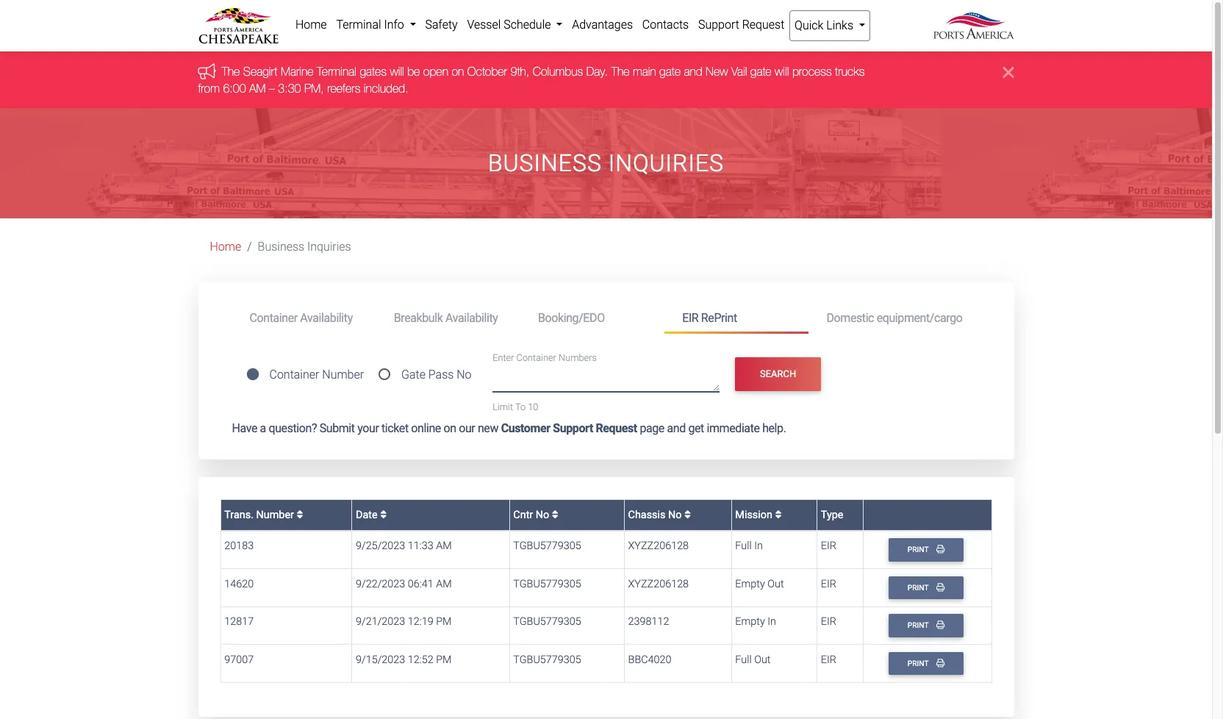 Task type: locate. For each thing, give the bounding box(es) containing it.
0 horizontal spatial the
[[222, 65, 240, 78]]

sort image right chassis
[[685, 509, 691, 520]]

06:41
[[408, 578, 434, 590]]

customer support request link
[[501, 421, 637, 435]]

0 vertical spatial request
[[742, 18, 785, 32]]

number for trans. number
[[256, 509, 294, 521]]

1 horizontal spatial business inquiries
[[488, 149, 724, 177]]

day.
[[587, 65, 608, 78]]

out down empty in
[[755, 654, 771, 666]]

3 print from the top
[[908, 621, 931, 630]]

new
[[478, 421, 499, 435]]

breakbulk
[[394, 311, 443, 325]]

2398112
[[628, 616, 669, 628]]

container up question?
[[270, 368, 319, 382]]

bullhorn image
[[198, 63, 222, 79]]

1 vertical spatial business inquiries
[[258, 240, 351, 254]]

tgbu5779305 for 9/22/2023 06:41 am
[[514, 578, 581, 590]]

trans. number
[[225, 509, 297, 521]]

the right day.
[[612, 65, 630, 78]]

2 vertical spatial container
[[270, 368, 319, 382]]

breakbulk availability link
[[376, 305, 521, 332]]

empty for empty out
[[736, 578, 765, 590]]

number right trans.
[[256, 509, 294, 521]]

on left our at bottom
[[444, 421, 456, 435]]

container availability
[[250, 311, 353, 325]]

2 tgbu5779305 from the top
[[514, 578, 581, 590]]

full down mission
[[736, 540, 752, 552]]

3 print link from the top
[[889, 614, 964, 637]]

the seagirt marine terminal gates will be open on october 9th, columbus day. the main gate and new vail gate will process trucks from 6:00 am – 3:30 pm, reefers included. link
[[198, 65, 865, 95]]

tgbu5779305 for 9/21/2023 12:19 pm
[[514, 616, 581, 628]]

number
[[322, 368, 364, 382], [256, 509, 294, 521]]

1 vertical spatial xyzz206128
[[628, 578, 689, 590]]

on right open
[[452, 65, 464, 78]]

full in
[[736, 540, 763, 552]]

sort image right trans.
[[297, 509, 303, 520]]

1 horizontal spatial sort image
[[775, 509, 782, 520]]

4 print from the top
[[908, 659, 931, 668]]

0 horizontal spatial no
[[457, 368, 472, 382]]

number up submit
[[322, 368, 364, 382]]

am left the –
[[249, 81, 266, 95]]

0 horizontal spatial business
[[258, 240, 305, 254]]

2 pm from the top
[[436, 654, 452, 666]]

ticket
[[382, 421, 409, 435]]

2 empty from the top
[[736, 616, 765, 628]]

availability for container availability
[[300, 311, 353, 325]]

request
[[742, 18, 785, 32], [596, 421, 637, 435]]

2 sort image from the left
[[775, 509, 782, 520]]

request left quick
[[742, 18, 785, 32]]

no right chassis
[[668, 509, 682, 521]]

date link
[[356, 509, 387, 521]]

home
[[296, 18, 327, 32], [210, 240, 241, 254]]

2 xyzz206128 from the top
[[628, 578, 689, 590]]

0 vertical spatial and
[[684, 65, 703, 78]]

print for empty in
[[908, 621, 931, 630]]

1 vertical spatial container
[[517, 352, 557, 364]]

1 vertical spatial number
[[256, 509, 294, 521]]

enter
[[493, 352, 514, 364]]

0 horizontal spatial in
[[755, 540, 763, 552]]

equipment/cargo
[[877, 311, 963, 325]]

am right 11:33
[[436, 540, 452, 552]]

0 vertical spatial in
[[755, 540, 763, 552]]

in
[[755, 540, 763, 552], [768, 616, 777, 628]]

sort image inside date link
[[380, 509, 387, 520]]

2 print link from the top
[[889, 576, 964, 599]]

availability up the enter
[[446, 311, 498, 325]]

0 vertical spatial home
[[296, 18, 327, 32]]

and left get
[[667, 421, 686, 435]]

pass
[[429, 368, 454, 382]]

0 horizontal spatial availability
[[300, 311, 353, 325]]

1 vertical spatial home
[[210, 240, 241, 254]]

sort image inside the chassis no link
[[685, 509, 691, 520]]

out up empty in
[[768, 578, 784, 590]]

2 print image from the top
[[937, 583, 945, 591]]

terminal left info
[[336, 18, 381, 32]]

in down empty out
[[768, 616, 777, 628]]

numbers
[[559, 352, 597, 364]]

the
[[222, 65, 240, 78], [612, 65, 630, 78]]

2 full from the top
[[736, 654, 752, 666]]

1 vertical spatial out
[[755, 654, 771, 666]]

am right 06:41
[[436, 578, 452, 590]]

xyzz206128 for empty
[[628, 578, 689, 590]]

print link for empty in
[[889, 614, 964, 637]]

question?
[[269, 421, 317, 435]]

9/21/2023 12:19 pm
[[356, 616, 452, 628]]

trans. number link
[[225, 509, 303, 521]]

0 vertical spatial out
[[768, 578, 784, 590]]

am inside the seagirt marine terminal gates will be open on october 9th, columbus day. the main gate and new vail gate will process trucks from 6:00 am – 3:30 pm, reefers included.
[[249, 81, 266, 95]]

and left new
[[684, 65, 703, 78]]

no right pass
[[457, 368, 472, 382]]

1 vertical spatial terminal
[[317, 65, 357, 78]]

1 empty from the top
[[736, 578, 765, 590]]

sort image for cntr no
[[552, 509, 559, 520]]

0 vertical spatial on
[[452, 65, 464, 78]]

pm right 12:19
[[436, 616, 452, 628]]

in for full in
[[755, 540, 763, 552]]

1 xyzz206128 from the top
[[628, 540, 689, 552]]

12817
[[225, 616, 254, 628]]

1 tgbu5779305 from the top
[[514, 540, 581, 552]]

1 vertical spatial am
[[436, 540, 452, 552]]

search
[[760, 369, 797, 380]]

1 print image from the top
[[937, 545, 945, 553]]

availability
[[300, 311, 353, 325], [446, 311, 498, 325]]

tgbu5779305 for 9/15/2023 12:52 pm
[[514, 654, 581, 666]]

9/21/2023
[[356, 616, 405, 628]]

1 horizontal spatial request
[[742, 18, 785, 32]]

3:30
[[278, 81, 301, 95]]

help.
[[763, 421, 786, 435]]

print for full out
[[908, 659, 931, 668]]

3 sort image from the left
[[685, 509, 691, 520]]

0 horizontal spatial support
[[553, 421, 593, 435]]

full for full out
[[736, 654, 752, 666]]

sort image up 9/25/2023
[[380, 509, 387, 520]]

2 availability from the left
[[446, 311, 498, 325]]

3 print image from the top
[[937, 621, 945, 629]]

gate pass no
[[402, 368, 472, 382]]

1 availability from the left
[[300, 311, 353, 325]]

in for empty in
[[768, 616, 777, 628]]

1 vertical spatial home link
[[210, 240, 241, 254]]

1 sort image from the left
[[380, 509, 387, 520]]

1 print from the top
[[908, 545, 931, 555]]

0 horizontal spatial inquiries
[[307, 240, 351, 254]]

1 horizontal spatial home link
[[291, 10, 332, 40]]

terminal
[[336, 18, 381, 32], [317, 65, 357, 78]]

empty
[[736, 578, 765, 590], [736, 616, 765, 628]]

support up new
[[699, 18, 740, 32]]

1 pm from the top
[[436, 616, 452, 628]]

sort image inside 'trans. number' "link"
[[297, 509, 303, 520]]

no for cntr no
[[536, 509, 549, 521]]

pm
[[436, 616, 452, 628], [436, 654, 452, 666]]

1 vertical spatial support
[[553, 421, 593, 435]]

eir for empty in
[[821, 616, 837, 628]]

1 horizontal spatial availability
[[446, 311, 498, 325]]

empty down full in
[[736, 578, 765, 590]]

will left process
[[775, 65, 789, 78]]

1 vertical spatial empty
[[736, 616, 765, 628]]

full for full in
[[736, 540, 752, 552]]

xyzz206128 for full
[[628, 540, 689, 552]]

0 horizontal spatial will
[[390, 65, 404, 78]]

0 horizontal spatial sort image
[[297, 509, 303, 520]]

availability up container number
[[300, 311, 353, 325]]

eir for full in
[[821, 540, 837, 552]]

in down mission link on the right of the page
[[755, 540, 763, 552]]

eir for empty out
[[821, 578, 837, 590]]

1 horizontal spatial sort image
[[552, 509, 559, 520]]

trucks
[[835, 65, 865, 78]]

1 full from the top
[[736, 540, 752, 552]]

vessel schedule
[[467, 18, 554, 32]]

empty in
[[736, 616, 777, 628]]

will left 'be'
[[390, 65, 404, 78]]

0 vertical spatial inquiries
[[609, 149, 724, 177]]

container up container number
[[250, 311, 298, 325]]

open
[[423, 65, 449, 78]]

on
[[452, 65, 464, 78], [444, 421, 456, 435]]

request left page
[[596, 421, 637, 435]]

empty for empty in
[[736, 616, 765, 628]]

advantages link
[[568, 10, 638, 40]]

2 print from the top
[[908, 583, 931, 593]]

the up 6:00
[[222, 65, 240, 78]]

2 sort image from the left
[[552, 509, 559, 520]]

business
[[488, 149, 602, 177], [258, 240, 305, 254]]

terminal up reefers
[[317, 65, 357, 78]]

2 the from the left
[[612, 65, 630, 78]]

info
[[384, 18, 404, 32]]

0 horizontal spatial number
[[256, 509, 294, 521]]

be
[[408, 65, 420, 78]]

a
[[260, 421, 266, 435]]

14620
[[225, 578, 254, 590]]

availability for breakbulk availability
[[446, 311, 498, 325]]

marine
[[281, 65, 314, 78]]

1 vertical spatial in
[[768, 616, 777, 628]]

xyzz206128 up 2398112
[[628, 578, 689, 590]]

gate right main
[[660, 65, 681, 78]]

1 print link from the top
[[889, 539, 964, 562]]

xyzz206128 down the chassis no link on the bottom of the page
[[628, 540, 689, 552]]

gate
[[660, 65, 681, 78], [751, 65, 772, 78]]

0 vertical spatial xyzz206128
[[628, 540, 689, 552]]

2 vertical spatial am
[[436, 578, 452, 590]]

0 vertical spatial container
[[250, 311, 298, 325]]

0 vertical spatial full
[[736, 540, 752, 552]]

1 horizontal spatial in
[[768, 616, 777, 628]]

1 vertical spatial request
[[596, 421, 637, 435]]

gates
[[360, 65, 387, 78]]

0 horizontal spatial gate
[[660, 65, 681, 78]]

0 horizontal spatial home
[[210, 240, 241, 254]]

out for full out
[[755, 654, 771, 666]]

sort image
[[380, 509, 387, 520], [775, 509, 782, 520]]

container right the enter
[[517, 352, 557, 364]]

0 horizontal spatial home link
[[210, 240, 241, 254]]

domestic equipment/cargo link
[[809, 305, 981, 332]]

1 horizontal spatial gate
[[751, 65, 772, 78]]

1 horizontal spatial will
[[775, 65, 789, 78]]

0 vertical spatial pm
[[436, 616, 452, 628]]

am for 9/25/2023 11:33 am
[[436, 540, 452, 552]]

pm right "12:52" at bottom
[[436, 654, 452, 666]]

1 horizontal spatial no
[[536, 509, 549, 521]]

0 horizontal spatial sort image
[[380, 509, 387, 520]]

0 vertical spatial empty
[[736, 578, 765, 590]]

sort image inside cntr no link
[[552, 509, 559, 520]]

0 vertical spatial number
[[322, 368, 364, 382]]

full down empty in
[[736, 654, 752, 666]]

1 horizontal spatial support
[[699, 18, 740, 32]]

domestic
[[827, 311, 874, 325]]

sort image inside mission link
[[775, 509, 782, 520]]

will
[[390, 65, 404, 78], [775, 65, 789, 78]]

4 tgbu5779305 from the top
[[514, 654, 581, 666]]

print image for full in
[[937, 545, 945, 553]]

type
[[821, 509, 844, 521]]

2 will from the left
[[775, 65, 789, 78]]

0 vertical spatial business
[[488, 149, 602, 177]]

0 vertical spatial business inquiries
[[488, 149, 724, 177]]

sort image right the cntr
[[552, 509, 559, 520]]

home link
[[291, 10, 332, 40], [210, 240, 241, 254]]

gate right vail on the right top of page
[[751, 65, 772, 78]]

1 horizontal spatial number
[[322, 368, 364, 382]]

Enter Container Numbers text field
[[493, 367, 720, 392]]

terminal info
[[336, 18, 407, 32]]

and inside the seagirt marine terminal gates will be open on october 9th, columbus day. the main gate and new vail gate will process trucks from 6:00 am – 3:30 pm, reefers included.
[[684, 65, 703, 78]]

no right the cntr
[[536, 509, 549, 521]]

the seagirt marine terminal gates will be open on october 9th, columbus day. the main gate and new vail gate will process trucks from 6:00 am – 3:30 pm, reefers included. alert
[[0, 52, 1213, 108]]

breakbulk availability
[[394, 311, 498, 325]]

the seagirt marine terminal gates will be open on october 9th, columbus day. the main gate and new vail gate will process trucks from 6:00 am – 3:30 pm, reefers included.
[[198, 65, 865, 95]]

2 horizontal spatial sort image
[[685, 509, 691, 520]]

4 print image from the top
[[937, 659, 945, 667]]

1 horizontal spatial business
[[488, 149, 602, 177]]

1 vertical spatial and
[[667, 421, 686, 435]]

9/22/2023 06:41 am
[[356, 578, 452, 590]]

on inside the seagirt marine terminal gates will be open on october 9th, columbus day. the main gate and new vail gate will process trucks from 6:00 am – 3:30 pm, reefers included.
[[452, 65, 464, 78]]

eir for full out
[[821, 654, 837, 666]]

am for 9/22/2023 06:41 am
[[436, 578, 452, 590]]

0 vertical spatial support
[[699, 18, 740, 32]]

print for full in
[[908, 545, 931, 555]]

tgbu5779305
[[514, 540, 581, 552], [514, 578, 581, 590], [514, 616, 581, 628], [514, 654, 581, 666]]

1 horizontal spatial the
[[612, 65, 630, 78]]

print link
[[889, 539, 964, 562], [889, 576, 964, 599], [889, 614, 964, 637], [889, 652, 964, 675]]

2 horizontal spatial no
[[668, 509, 682, 521]]

1 vertical spatial full
[[736, 654, 752, 666]]

1 sort image from the left
[[297, 509, 303, 520]]

and
[[684, 65, 703, 78], [667, 421, 686, 435]]

print image
[[937, 545, 945, 553], [937, 583, 945, 591], [937, 621, 945, 629], [937, 659, 945, 667]]

print
[[908, 545, 931, 555], [908, 583, 931, 593], [908, 621, 931, 630], [908, 659, 931, 668]]

eir
[[683, 311, 699, 325], [821, 540, 837, 552], [821, 578, 837, 590], [821, 616, 837, 628], [821, 654, 837, 666]]

sort image left type
[[775, 509, 782, 520]]

support
[[699, 18, 740, 32], [553, 421, 593, 435]]

limit
[[493, 401, 513, 412]]

empty up full out
[[736, 616, 765, 628]]

sort image
[[297, 509, 303, 520], [552, 509, 559, 520], [685, 509, 691, 520]]

terminal inside the seagirt marine terminal gates will be open on october 9th, columbus day. the main gate and new vail gate will process trucks from 6:00 am – 3:30 pm, reefers included.
[[317, 65, 357, 78]]

support right customer
[[553, 421, 593, 435]]

have
[[232, 421, 257, 435]]

3 tgbu5779305 from the top
[[514, 616, 581, 628]]

4 print link from the top
[[889, 652, 964, 675]]

1 vertical spatial pm
[[436, 654, 452, 666]]

domestic equipment/cargo
[[827, 311, 963, 325]]

new
[[706, 65, 728, 78]]

0 vertical spatial am
[[249, 81, 266, 95]]

container number
[[270, 368, 364, 382]]



Task type: describe. For each thing, give the bounding box(es) containing it.
0 vertical spatial home link
[[291, 10, 332, 40]]

have a question? submit your ticket online on our new customer support request page and get immediate help.
[[232, 421, 786, 435]]

11:33
[[408, 540, 434, 552]]

97007
[[225, 654, 254, 666]]

our
[[459, 421, 475, 435]]

no for chassis no
[[668, 509, 682, 521]]

online
[[411, 421, 441, 435]]

safety link
[[421, 10, 463, 40]]

0 vertical spatial terminal
[[336, 18, 381, 32]]

booking/edo
[[538, 311, 605, 325]]

included.
[[364, 81, 409, 95]]

20183
[[225, 540, 254, 552]]

pm for 9/21/2023 12:19 pm
[[436, 616, 452, 628]]

empty out
[[736, 578, 784, 590]]

mission
[[736, 509, 775, 521]]

advantages
[[572, 18, 633, 32]]

0 horizontal spatial business inquiries
[[258, 240, 351, 254]]

cntr
[[514, 509, 533, 521]]

seagirt
[[243, 65, 278, 78]]

container for container availability
[[250, 311, 298, 325]]

out for empty out
[[768, 578, 784, 590]]

submit
[[320, 421, 355, 435]]

1 horizontal spatial home
[[296, 18, 327, 32]]

9/25/2023
[[356, 540, 405, 552]]

booking/edo link
[[521, 305, 665, 332]]

print image for empty in
[[937, 621, 945, 629]]

sort image for date
[[380, 509, 387, 520]]

mission link
[[736, 509, 782, 521]]

full out
[[736, 654, 771, 666]]

2 gate from the left
[[751, 65, 772, 78]]

12:19
[[408, 616, 434, 628]]

0 horizontal spatial request
[[596, 421, 637, 435]]

enter container numbers
[[493, 352, 597, 364]]

print link for full in
[[889, 539, 964, 562]]

chassis no link
[[628, 509, 691, 521]]

date
[[356, 509, 380, 521]]

process
[[793, 65, 832, 78]]

support request link
[[694, 10, 790, 40]]

sort image for mission
[[775, 509, 782, 520]]

to
[[515, 401, 526, 412]]

–
[[269, 81, 275, 95]]

immediate
[[707, 421, 760, 435]]

9/22/2023
[[356, 578, 405, 590]]

customer
[[501, 421, 551, 435]]

10
[[528, 401, 539, 412]]

1 vertical spatial business
[[258, 240, 305, 254]]

9/15/2023
[[356, 654, 405, 666]]

page
[[640, 421, 665, 435]]

support inside support request link
[[699, 18, 740, 32]]

close image
[[1003, 64, 1014, 81]]

print for empty out
[[908, 583, 931, 593]]

container for container number
[[270, 368, 319, 382]]

from
[[198, 81, 220, 95]]

print link for empty out
[[889, 576, 964, 599]]

1 will from the left
[[390, 65, 404, 78]]

october
[[467, 65, 507, 78]]

columbus
[[533, 65, 583, 78]]

gate
[[402, 368, 426, 382]]

6:00
[[223, 81, 246, 95]]

container availability link
[[232, 305, 376, 332]]

sort image for chassis no
[[685, 509, 691, 520]]

9th,
[[511, 65, 530, 78]]

quick
[[795, 18, 824, 32]]

vessel schedule link
[[463, 10, 568, 40]]

quick links link
[[790, 10, 871, 41]]

pm for 9/15/2023 12:52 pm
[[436, 654, 452, 666]]

pm,
[[304, 81, 324, 95]]

1 gate from the left
[[660, 65, 681, 78]]

chassis no
[[628, 509, 685, 521]]

limit to 10
[[493, 401, 539, 412]]

eir reprint
[[683, 311, 737, 325]]

vail
[[732, 65, 747, 78]]

1 vertical spatial inquiries
[[307, 240, 351, 254]]

1 the from the left
[[222, 65, 240, 78]]

chassis
[[628, 509, 666, 521]]

print image for empty out
[[937, 583, 945, 591]]

number for container number
[[322, 368, 364, 382]]

reprint
[[701, 311, 737, 325]]

sort image for trans. number
[[297, 509, 303, 520]]

tgbu5779305 for 9/25/2023 11:33 am
[[514, 540, 581, 552]]

vessel
[[467, 18, 501, 32]]

1 vertical spatial on
[[444, 421, 456, 435]]

cntr no
[[514, 509, 552, 521]]

main
[[633, 65, 656, 78]]

bbc4020
[[628, 654, 672, 666]]

9/15/2023 12:52 pm
[[356, 654, 452, 666]]

reefers
[[327, 81, 361, 95]]

cntr no link
[[514, 509, 559, 521]]

print image for full out
[[937, 659, 945, 667]]

get
[[689, 421, 704, 435]]

search button
[[735, 357, 822, 391]]

support request
[[699, 18, 785, 32]]

1 horizontal spatial inquiries
[[609, 149, 724, 177]]

safety
[[425, 18, 458, 32]]

your
[[358, 421, 379, 435]]

12:52
[[408, 654, 434, 666]]

terminal info link
[[332, 10, 421, 40]]

links
[[827, 18, 854, 32]]

trans.
[[225, 509, 254, 521]]

print link for full out
[[889, 652, 964, 675]]



Task type: vqa. For each thing, say whether or not it's contained in the screenshot.
9/15/2023 12:52 PM's Pm
yes



